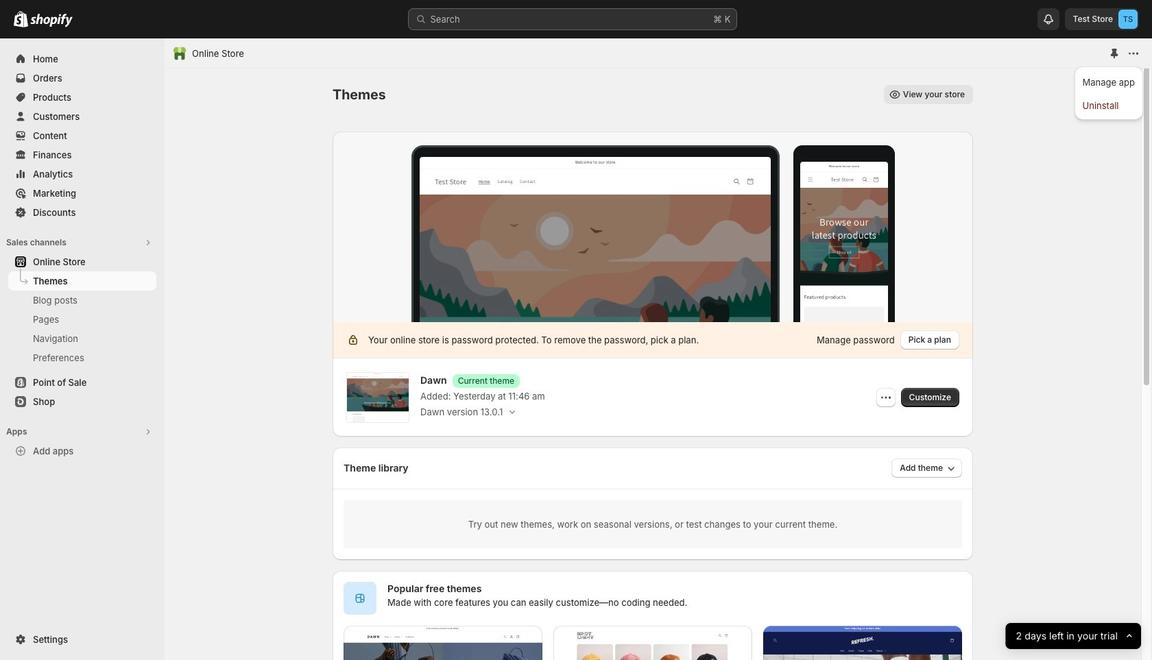 Task type: locate. For each thing, give the bounding box(es) containing it.
shopify image
[[14, 11, 28, 27]]

shopify image
[[30, 14, 73, 27]]



Task type: vqa. For each thing, say whether or not it's contained in the screenshot.
online store image on the left top of the page
yes



Task type: describe. For each thing, give the bounding box(es) containing it.
online store image
[[173, 47, 187, 60]]

test store image
[[1119, 10, 1138, 29]]



